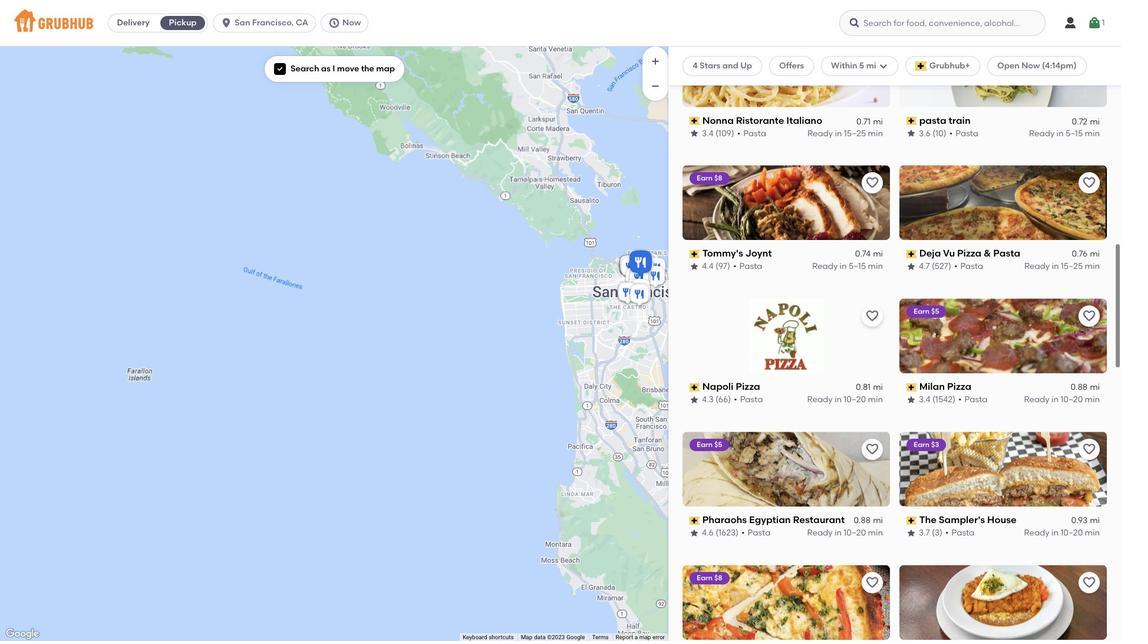 Task type: describe. For each thing, give the bounding box(es) containing it.
chef's pasta image
[[629, 250, 653, 276]]

napoli
[[703, 381, 734, 392]]

up
[[741, 61, 753, 71]]

the sampler's house
[[920, 514, 1017, 526]]

mi for milan pizza
[[1091, 383, 1100, 393]]

as
[[321, 64, 331, 74]]

deja vu pizza & pasta
[[920, 248, 1021, 259]]

ready in 10–20 min for pharaohs egyptian restaurant
[[808, 528, 883, 538]]

• pasta for tommy's
[[734, 261, 763, 271]]

pasta for milan pizza
[[965, 394, 988, 405]]

mi for napoli pizza
[[873, 383, 883, 393]]

0.81 mi
[[856, 383, 883, 393]]

napoli pizza image
[[627, 248, 655, 279]]

ristorante
[[736, 115, 785, 126]]

earn $8 for tommy's
[[697, 174, 723, 182]]

about pasta night image
[[629, 257, 652, 283]]

mi for pharaohs egyptian restaurant
[[873, 516, 883, 526]]

save this restaurant image for earn $8
[[866, 576, 880, 590]]

• for milan
[[959, 394, 962, 405]]

• for nonna
[[738, 128, 741, 138]]

milan pizza image
[[635, 253, 658, 279]]

earn for tommy's joynt
[[697, 174, 713, 182]]

0.93 mi
[[1072, 516, 1100, 526]]

(4:14pm)
[[1043, 61, 1077, 71]]

save this restaurant image for earn $5
[[1083, 309, 1097, 323]]

5
[[860, 61, 865, 71]]

(1542)
[[933, 394, 956, 405]]

deja vu pizza & pasta logo image
[[900, 165, 1108, 240]]

subscription pass image for deja vu pizza & pasta
[[907, 250, 917, 258]]

milan pizza
[[920, 381, 972, 392]]

save this restaurant button for the sampler's house logo
[[1079, 439, 1100, 460]]

francisco,
[[252, 18, 294, 28]]

pasta for pasta train
[[956, 128, 979, 138]]

ready for pharaohs egyptian restaurant
[[808, 528, 833, 538]]

• for pasta
[[950, 128, 953, 138]]

proceed to checkout button
[[942, 317, 1100, 339]]

5–15 for pasta train
[[1066, 128, 1083, 138]]

ready for napoli pizza
[[808, 394, 833, 405]]

star icon image for nonna ristorante italiano
[[690, 129, 699, 138]]

deja vu pizza & pasta image
[[625, 277, 649, 303]]

3.6 (10)
[[919, 128, 947, 138]]

ready in 5–15 min for pasta train
[[1030, 128, 1100, 138]]

subscription pass image for pharaohs egyptian restaurant
[[690, 516, 700, 525]]

• for pharaohs
[[742, 528, 745, 538]]

4.3 (66)
[[702, 394, 731, 405]]

the
[[361, 64, 374, 74]]

subscription pass image for tommy's joynt
[[690, 250, 700, 258]]

in for pharaohs egyptian restaurant
[[835, 528, 842, 538]]

save this restaurant image for tommy's joynt
[[866, 176, 880, 190]]

10–20 for the sampler's house
[[1061, 528, 1083, 538]]

egyptian
[[750, 514, 791, 526]]

0.76 mi
[[1072, 249, 1100, 259]]

4.3
[[702, 394, 714, 405]]

checkout
[[1024, 323, 1063, 333]]

google
[[567, 634, 585, 641]]

svg image left 1 button
[[1064, 16, 1078, 30]]

open now (4:14pm)
[[998, 61, 1077, 71]]

earn $3 for pasta
[[914, 41, 940, 49]]

mission street oyster bar & seafood restaurant image
[[630, 282, 653, 308]]

tommy's joynt image
[[627, 254, 651, 280]]

milan
[[920, 381, 945, 392]]

napoli pizza
[[703, 381, 761, 392]]

il borgo image
[[624, 265, 648, 291]]

in for the sampler's house
[[1052, 528, 1059, 538]]

nonna ristorante italiano
[[703, 115, 823, 126]]

salad spot image
[[629, 257, 652, 283]]

napoli pizza logo image
[[749, 299, 824, 373]]

ready in 15–25 min for nonna ristorante italiano
[[808, 128, 883, 138]]

report a map error link
[[616, 634, 665, 641]]

i
[[333, 64, 335, 74]]

pasta for tommy's joynt
[[740, 261, 763, 271]]

tommy's
[[703, 248, 744, 259]]

4.6 (1623)
[[702, 528, 739, 538]]

ready for the sampler's house
[[1025, 528, 1050, 538]]

cafe mystique image
[[616, 280, 640, 306]]

delivery
[[117, 18, 150, 28]]

0.93
[[1072, 516, 1088, 526]]

peacock canteen image
[[638, 252, 662, 277]]

0.76
[[1072, 249, 1088, 259]]

star icon image for milan pizza
[[907, 395, 916, 405]]

gusto pinsa romana image
[[635, 250, 658, 276]]

0.74 mi
[[856, 249, 883, 259]]

0.88 for pharaohs egyptian restaurant
[[854, 516, 871, 526]]

italiano
[[787, 115, 823, 126]]

save this restaurant button for pharaohs egyptian restaurant logo
[[862, 439, 883, 460]]

(109)
[[716, 128, 735, 138]]

pharaohs egyptian restaurant logo image
[[683, 432, 891, 507]]

• pasta for napoli
[[734, 394, 763, 405]]

10–20 for milan pizza
[[1061, 394, 1083, 405]]

(97)
[[716, 261, 731, 271]]

delivery button
[[109, 14, 158, 32]]

joyride pizza image
[[645, 256, 668, 282]]

ready for deja vu pizza & pasta
[[1025, 261, 1050, 271]]

earn down 4.6
[[697, 574, 713, 582]]

svg image up "within 5 mi"
[[849, 17, 861, 29]]

within
[[832, 61, 858, 71]]

pasta for deja vu pizza & pasta
[[961, 261, 984, 271]]

ready in 15–25 min for deja vu pizza & pasta
[[1025, 261, 1100, 271]]

round table pizza image
[[629, 257, 652, 283]]

ready for tommy's joynt
[[813, 261, 838, 271]]

$5 for pharaohs
[[715, 441, 723, 449]]

train
[[949, 115, 971, 126]]

star icon image for the sampler's house
[[907, 528, 916, 538]]

• pasta for nonna
[[738, 128, 767, 138]]

15–25 for deja vu pizza & pasta
[[1061, 261, 1084, 271]]

mi for pasta train
[[1091, 116, 1100, 126]]

pasta
[[920, 115, 947, 126]]

vu
[[944, 248, 955, 259]]

san
[[235, 18, 250, 28]]

4.7
[[919, 261, 930, 271]]

subscription pass image for the sampler's house
[[907, 516, 917, 525]]

• for napoli
[[734, 394, 738, 405]]

nonna
[[703, 115, 734, 126]]

in for deja vu pizza & pasta
[[1052, 261, 1059, 271]]

subscription pass image for napoli pizza
[[690, 383, 700, 391]]

0.88 mi for pharaohs egyptian restaurant
[[854, 516, 883, 526]]

mi for tommy's joynt
[[873, 249, 883, 259]]

nonna ristorante italiano logo image
[[683, 32, 891, 107]]

san francisco, ca button
[[213, 14, 321, 32]]

sampler's
[[939, 514, 986, 526]]

pasta right the &
[[994, 248, 1021, 259]]

to
[[1014, 323, 1022, 333]]

10–20 for pharaohs egyptian restaurant
[[844, 528, 866, 538]]

ready in 10–20 min for milan pizza
[[1025, 394, 1100, 405]]

15–25 for nonna ristorante italiano
[[844, 128, 866, 138]]

earn $8 for nonna
[[697, 41, 723, 49]]

nonna ristorante italiano image
[[629, 277, 653, 303]]

save this restaurant image for nonna ristorante italiano
[[866, 43, 880, 57]]

offers
[[780, 61, 804, 71]]

san francisco, ca
[[235, 18, 308, 28]]

pharaohs egyptian restaurant
[[703, 514, 845, 526]]

in for nonna ristorante italiano
[[835, 128, 842, 138]]

©2023
[[547, 634, 565, 641]]

shortcuts
[[489, 634, 514, 641]]

4
[[693, 61, 698, 71]]

4 stars and up
[[693, 61, 753, 71]]

(3)
[[932, 528, 943, 538]]

$3 for pasta
[[932, 41, 940, 49]]

stars
[[700, 61, 721, 71]]

ti piacera ristorante image
[[629, 249, 652, 275]]

10–20 for napoli pizza
[[844, 394, 866, 405]]

plus icon image
[[650, 55, 662, 67]]

google image
[[3, 626, 42, 641]]

• for the
[[946, 528, 949, 538]]

restaurant
[[793, 514, 845, 526]]

pasta train logo image
[[900, 32, 1108, 107]]

baiano pizzeria image
[[627, 266, 651, 292]]

• pasta for the
[[946, 528, 975, 538]]

$8 for nonna
[[715, 41, 723, 49]]

academy bar & kitchen image
[[618, 253, 642, 279]]

&
[[984, 248, 992, 259]]

1 button
[[1088, 12, 1105, 34]]

save this restaurant button for amicis east coast pizzeria logo
[[862, 572, 883, 593]]

proceed to checkout
[[978, 323, 1063, 333]]

svg image inside now button
[[329, 17, 340, 29]]

3.7
[[919, 528, 930, 538]]

terms link
[[592, 634, 609, 641]]

(527)
[[932, 261, 952, 271]]

min for pharaohs egyptian restaurant
[[868, 528, 883, 538]]

4.6
[[702, 528, 714, 538]]

in for milan pizza
[[1052, 394, 1059, 405]]

milan pizza logo image
[[900, 299, 1108, 373]]

0.72 mi
[[1072, 116, 1100, 126]]

3 $8 from the top
[[715, 574, 723, 582]]

keyboard shortcuts button
[[463, 633, 514, 641]]

subscription pass image for pasta train
[[907, 117, 917, 125]]

pickup button
[[158, 14, 208, 32]]

terms
[[592, 634, 609, 641]]

himalayan pizza and momo image
[[633, 258, 657, 284]]

(1623)
[[716, 528, 739, 538]]

minus icon image
[[650, 80, 662, 92]]

keyboard shortcuts
[[463, 634, 514, 641]]

(10)
[[933, 128, 947, 138]]

fresco pizza - shawarma & ice cream image
[[629, 250, 653, 276]]

star icon image for tommy's joynt
[[690, 262, 699, 271]]



Task type: locate. For each thing, give the bounding box(es) containing it.
3.4
[[702, 128, 714, 138], [919, 394, 931, 405]]

pickup
[[169, 18, 197, 28]]

1 vertical spatial 15–25
[[1061, 261, 1084, 271]]

tommy's joynt logo image
[[683, 165, 891, 240]]

0 horizontal spatial earn $5
[[697, 441, 723, 449]]

15–25 down the 0.76
[[1061, 261, 1084, 271]]

deja
[[920, 248, 941, 259]]

1 subscription pass image from the left
[[690, 516, 700, 525]]

ready in 15–25 min down 0.71
[[808, 128, 883, 138]]

star icon image left "3.7"
[[907, 528, 916, 538]]

report a map error
[[616, 634, 665, 641]]

mi for deja vu pizza & pasta
[[1091, 249, 1100, 259]]

pizza for napoli pizza
[[736, 381, 761, 392]]

2 earn $3 from the top
[[914, 441, 940, 449]]

in for pasta train
[[1057, 128, 1064, 138]]

within 5 mi
[[832, 61, 877, 71]]

open
[[998, 61, 1020, 71]]

3.7 (3)
[[919, 528, 943, 538]]

earn $8 up stars
[[697, 41, 723, 49]]

•
[[738, 128, 741, 138], [950, 128, 953, 138], [734, 261, 737, 271], [955, 261, 958, 271], [734, 394, 738, 405], [959, 394, 962, 405], [742, 528, 745, 538], [946, 528, 949, 538]]

amicis east coast pizzeria image
[[644, 264, 668, 290]]

0 vertical spatial $3
[[932, 41, 940, 49]]

0 horizontal spatial $5
[[715, 441, 723, 449]]

mi for the sampler's house
[[1091, 516, 1100, 526]]

map region
[[0, 0, 707, 641]]

map
[[376, 64, 395, 74], [640, 634, 651, 641]]

map data ©2023 google
[[521, 634, 585, 641]]

$3 down the search for food, convenience, alcohol... search box
[[932, 41, 940, 49]]

earn for nonna ristorante italiano
[[697, 41, 713, 49]]

ready in 5–15 min down 0.72
[[1030, 128, 1100, 138]]

• right the (10)
[[950, 128, 953, 138]]

15–25
[[844, 128, 866, 138], [1061, 261, 1084, 271]]

1 vertical spatial $3
[[932, 441, 940, 449]]

pasta for napoli pizza
[[741, 394, 763, 405]]

2 $3 from the top
[[932, 441, 940, 449]]

joynt
[[746, 248, 772, 259]]

0 horizontal spatial map
[[376, 64, 395, 74]]

3.4 for milan pizza
[[919, 394, 931, 405]]

1 vertical spatial $8
[[715, 174, 723, 182]]

0 vertical spatial 5–15
[[1066, 128, 1083, 138]]

subscription pass image left nonna
[[690, 117, 700, 125]]

• pasta down napoli pizza
[[734, 394, 763, 405]]

save this restaurant button for nonna ristorante italiano logo
[[862, 39, 883, 60]]

grandma's homemade pasta image
[[618, 253, 642, 279]]

tommy's joynt
[[703, 248, 772, 259]]

earn for pasta train
[[914, 41, 930, 49]]

subscription pass image for milan pizza
[[907, 383, 917, 391]]

1 $8 from the top
[[715, 41, 723, 49]]

star icon image left 3.6
[[907, 129, 916, 138]]

star icon image left 4.6
[[690, 528, 699, 538]]

min for napoli pizza
[[868, 394, 883, 405]]

1 vertical spatial earn $3
[[914, 441, 940, 449]]

pasta down ristorante
[[744, 128, 767, 138]]

0 vertical spatial $8
[[715, 41, 723, 49]]

$5
[[932, 307, 940, 316], [715, 441, 723, 449]]

and
[[723, 61, 739, 71]]

• pasta down egyptian
[[742, 528, 771, 538]]

1 horizontal spatial 0.88 mi
[[1071, 383, 1100, 393]]

pizza inferno image
[[618, 253, 642, 279]]

4.4
[[702, 261, 714, 271]]

0 horizontal spatial 5–15
[[849, 261, 866, 271]]

• pasta down tommy's joynt
[[734, 261, 763, 271]]

ready in 5–15 min
[[1030, 128, 1100, 138], [813, 261, 883, 271]]

pasta down egyptian
[[748, 528, 771, 538]]

star icon image left the 3.4 (109)
[[690, 129, 699, 138]]

1 vertical spatial ready in 5–15 min
[[813, 261, 883, 271]]

svg image inside san francisco, ca "button"
[[221, 17, 232, 29]]

star icon image left 4.7
[[907, 262, 916, 271]]

• right the (1542)
[[959, 394, 962, 405]]

$5 for milan
[[932, 307, 940, 316]]

min for pasta train
[[1085, 128, 1100, 138]]

0 vertical spatial ready in 5–15 min
[[1030, 128, 1100, 138]]

5–15 down 0.72
[[1066, 128, 1083, 138]]

in for napoli pizza
[[835, 394, 842, 405]]

subscription pass image left the
[[907, 516, 917, 525]]

• pasta right the (1542)
[[959, 394, 988, 405]]

earn for the sampler's house
[[914, 441, 930, 449]]

1 horizontal spatial svg image
[[879, 61, 888, 71]]

0 vertical spatial now
[[343, 18, 361, 28]]

pharaohs
[[703, 514, 747, 526]]

ready for milan pizza
[[1025, 394, 1050, 405]]

the sampler's house image
[[629, 251, 653, 277]]

report
[[616, 634, 634, 641]]

earn down 4.3
[[697, 441, 713, 449]]

svg image inside 1 button
[[1088, 16, 1102, 30]]

victor's pizza image
[[629, 250, 652, 276]]

ready in 5–15 min for tommy's joynt
[[813, 261, 883, 271]]

3.4 (1542)
[[919, 394, 956, 405]]

pasta down napoli pizza
[[741, 394, 763, 405]]

2 subscription pass image from the left
[[907, 516, 917, 525]]

1 horizontal spatial 3.4
[[919, 394, 931, 405]]

1 horizontal spatial subscription pass image
[[907, 516, 917, 525]]

save this restaurant image
[[866, 309, 880, 323], [1083, 309, 1097, 323], [866, 576, 880, 590]]

Search for food, convenience, alcohol... search field
[[840, 10, 1046, 36]]

now right open
[[1022, 61, 1041, 71]]

star icon image for napoli pizza
[[690, 395, 699, 405]]

pasta train
[[920, 115, 971, 126]]

1 vertical spatial $5
[[715, 441, 723, 449]]

save this restaurant button
[[862, 39, 883, 60], [1079, 39, 1100, 60], [862, 172, 883, 194], [1079, 172, 1100, 194], [862, 306, 883, 327], [1079, 306, 1100, 327], [862, 439, 883, 460], [1079, 439, 1100, 460], [862, 572, 883, 593], [1079, 572, 1100, 593]]

earn for pharaohs egyptian restaurant
[[697, 441, 713, 449]]

the sampler's house logo image
[[900, 432, 1108, 507]]

earn down 3.4 (1542)
[[914, 441, 930, 449]]

1 horizontal spatial 15–25
[[1061, 261, 1084, 271]]

valencia pizza and pasta image
[[628, 282, 652, 308]]

ready for pasta train
[[1030, 128, 1055, 138]]

• pasta down sampler's
[[946, 528, 975, 538]]

subscription pass image left "tommy's"
[[690, 250, 700, 258]]

earn $3
[[914, 41, 940, 49], [914, 441, 940, 449]]

earn $3 down 3.4 (1542)
[[914, 441, 940, 449]]

min for tommy's joynt
[[868, 261, 883, 271]]

grubhub plus flag logo image
[[916, 61, 928, 71]]

pronto pizza image
[[629, 257, 652, 283]]

0.88 mi for milan pizza
[[1071, 383, 1100, 393]]

• right the (66)
[[734, 394, 738, 405]]

error
[[653, 634, 665, 641]]

move
[[337, 64, 359, 74]]

ready in 10–20 min
[[808, 394, 883, 405], [1025, 394, 1100, 405], [808, 528, 883, 538], [1025, 528, 1100, 538]]

0 vertical spatial 15–25
[[844, 128, 866, 138]]

piccolo pizza image
[[631, 255, 655, 281]]

save this restaurant button for pasta train logo
[[1079, 39, 1100, 60]]

star icon image left 4.4
[[690, 262, 699, 271]]

subscription pass image left "deja"
[[907, 250, 917, 258]]

earn $8 down 4.6
[[697, 574, 723, 582]]

0 horizontal spatial subscription pass image
[[690, 516, 700, 525]]

0 vertical spatial $5
[[932, 307, 940, 316]]

star icon image left 3.4 (1542)
[[907, 395, 916, 405]]

• right (97)
[[734, 261, 737, 271]]

2 vertical spatial $8
[[715, 574, 723, 582]]

3 earn $8 from the top
[[697, 574, 723, 582]]

• pasta down ristorante
[[738, 128, 767, 138]]

$3 for the
[[932, 441, 940, 449]]

now inside button
[[343, 18, 361, 28]]

0 horizontal spatial ready in 5–15 min
[[813, 261, 883, 271]]

• right (3)
[[946, 528, 949, 538]]

save this restaurant image
[[866, 43, 880, 57], [1083, 43, 1097, 57], [866, 176, 880, 190], [1083, 176, 1097, 190], [866, 442, 880, 457], [1083, 442, 1097, 457], [1083, 576, 1097, 590]]

4.4 (97)
[[702, 261, 731, 271]]

map right the
[[376, 64, 395, 74]]

1 vertical spatial 3.4
[[919, 394, 931, 405]]

1 horizontal spatial map
[[640, 634, 651, 641]]

0.88 for milan pizza
[[1071, 383, 1088, 393]]

pasta train image
[[632, 254, 656, 280]]

earn $3 up grubhub plus flag logo
[[914, 41, 940, 49]]

1 vertical spatial now
[[1022, 61, 1041, 71]]

5–15 for tommy's joynt
[[849, 261, 866, 271]]

1 horizontal spatial $5
[[932, 307, 940, 316]]

• for tommy's
[[734, 261, 737, 271]]

subscription pass image left napoli
[[690, 383, 700, 391]]

on the bridge logo image
[[900, 565, 1108, 640]]

0 horizontal spatial 3.4
[[702, 128, 714, 138]]

save this restaurant button for milan pizza logo
[[1079, 306, 1100, 327]]

0 horizontal spatial now
[[343, 18, 361, 28]]

1 vertical spatial earn $8
[[697, 174, 723, 182]]

ready for nonna ristorante italiano
[[808, 128, 833, 138]]

map right a
[[640, 634, 651, 641]]

1 horizontal spatial earn $5
[[914, 307, 940, 316]]

pasta down sampler's
[[952, 528, 975, 538]]

now button
[[321, 14, 374, 32]]

1 horizontal spatial now
[[1022, 61, 1041, 71]]

• right (109)
[[738, 128, 741, 138]]

0 horizontal spatial 0.88
[[854, 516, 871, 526]]

min for milan pizza
[[1085, 394, 1100, 405]]

1 $3 from the top
[[932, 41, 940, 49]]

now up move
[[343, 18, 361, 28]]

svg image for san francisco, ca
[[221, 17, 232, 29]]

1 vertical spatial earn $5
[[697, 441, 723, 449]]

1 horizontal spatial 0.88
[[1071, 383, 1088, 393]]

star icon image for pharaohs egyptian restaurant
[[690, 528, 699, 538]]

$5 down the 4.3 (66)
[[715, 441, 723, 449]]

ready in 15–25 min down the 0.76
[[1025, 261, 1100, 271]]

0.88 mi
[[1071, 383, 1100, 393], [854, 516, 883, 526]]

earn down the 3.4 (109)
[[697, 174, 713, 182]]

svg image left search
[[277, 66, 284, 73]]

grubhub+
[[930, 61, 971, 71]]

pasta for nonna ristorante italiano
[[744, 128, 767, 138]]

save this restaurant image for pharaohs egyptian restaurant
[[866, 442, 880, 457]]

main navigation navigation
[[0, 0, 1122, 47]]

5–15 down 0.74
[[849, 261, 866, 271]]

amicis east coast pizzeria logo image
[[683, 565, 891, 640]]

save this restaurant image for pasta train
[[1083, 43, 1097, 57]]

• pasta down train at the right of the page
[[950, 128, 979, 138]]

ready in 10–20 min for napoli pizza
[[808, 394, 883, 405]]

earn $5 for milan
[[914, 307, 940, 316]]

search
[[291, 64, 319, 74]]

ready in 5–15 min down 0.74
[[813, 261, 883, 271]]

0 horizontal spatial 0.88 mi
[[854, 516, 883, 526]]

pasta down "joynt"
[[740, 261, 763, 271]]

0.81
[[856, 383, 871, 393]]

earn $5 down 4.3
[[697, 441, 723, 449]]

pizza right napoli
[[736, 381, 761, 392]]

earn $5 for pharaohs
[[697, 441, 723, 449]]

pizza up the (1542)
[[948, 381, 972, 392]]

a
[[635, 634, 638, 641]]

• pasta for milan
[[959, 394, 988, 405]]

0 horizontal spatial ready in 15–25 min
[[808, 128, 883, 138]]

1 horizontal spatial ready in 15–25 min
[[1025, 261, 1100, 271]]

the
[[920, 514, 937, 526]]

subscription pass image left pasta in the top of the page
[[907, 117, 917, 125]]

0 vertical spatial ready in 15–25 min
[[808, 128, 883, 138]]

svg image for 1
[[1088, 16, 1102, 30]]

• pasta
[[738, 128, 767, 138], [950, 128, 979, 138], [734, 261, 763, 271], [955, 261, 984, 271], [734, 394, 763, 405], [959, 394, 988, 405], [742, 528, 771, 538], [946, 528, 975, 538]]

earn $8 down the 3.4 (109)
[[697, 174, 723, 182]]

$8 for tommy's
[[715, 174, 723, 182]]

$8 down 4.6 (1623)
[[715, 574, 723, 582]]

in for tommy's joynt
[[840, 261, 847, 271]]

star icon image left 4.3
[[690, 395, 699, 405]]

subscription pass image left milan on the right bottom of page
[[907, 383, 917, 391]]

1 vertical spatial ready in 15–25 min
[[1025, 261, 1100, 271]]

5–15
[[1066, 128, 1083, 138], [849, 261, 866, 271]]

on the bridge image
[[619, 255, 643, 281]]

$8 down the 3.4 (109)
[[715, 174, 723, 182]]

2 earn $8 from the top
[[697, 174, 723, 182]]

• for deja
[[955, 261, 958, 271]]

earn $5 down 4.7
[[914, 307, 940, 316]]

0 horizontal spatial svg image
[[221, 17, 232, 29]]

data
[[534, 634, 546, 641]]

house
[[988, 514, 1017, 526]]

1 vertical spatial map
[[640, 634, 651, 641]]

3.4 down milan on the right bottom of page
[[919, 394, 931, 405]]

$8 up 4 stars and up
[[715, 41, 723, 49]]

pasta right the (1542)
[[965, 394, 988, 405]]

$3 down 3.4 (1542)
[[932, 441, 940, 449]]

0 vertical spatial 3.4
[[702, 128, 714, 138]]

subscription pass image left pharaohs on the right bottom of the page
[[690, 516, 700, 525]]

$3
[[932, 41, 940, 49], [932, 441, 940, 449]]

• pasta down deja vu pizza & pasta
[[955, 261, 984, 271]]

2 $8 from the top
[[715, 174, 723, 182]]

earn $5
[[914, 307, 940, 316], [697, 441, 723, 449]]

proceed
[[978, 323, 1012, 333]]

$8
[[715, 41, 723, 49], [715, 174, 723, 182], [715, 574, 723, 582]]

earn up grubhub plus flag logo
[[914, 41, 930, 49]]

baklava cafe & grill image
[[629, 257, 652, 283]]

star icon image
[[690, 129, 699, 138], [907, 129, 916, 138], [690, 262, 699, 271], [907, 262, 916, 271], [690, 395, 699, 405], [907, 395, 916, 405], [690, 528, 699, 538], [907, 528, 916, 538]]

earn for milan pizza
[[914, 307, 930, 316]]

map
[[521, 634, 533, 641]]

pasta down deja vu pizza & pasta
[[961, 261, 984, 271]]

ready
[[808, 128, 833, 138], [1030, 128, 1055, 138], [813, 261, 838, 271], [1025, 261, 1050, 271], [808, 394, 833, 405], [1025, 394, 1050, 405], [808, 528, 833, 538], [1025, 528, 1050, 538]]

0 vertical spatial map
[[376, 64, 395, 74]]

svg image right ca
[[329, 17, 340, 29]]

1 horizontal spatial 5–15
[[1066, 128, 1083, 138]]

pasta down train at the right of the page
[[956, 128, 979, 138]]

star icon image for deja vu pizza & pasta
[[907, 262, 916, 271]]

min
[[868, 128, 883, 138], [1085, 128, 1100, 138], [868, 261, 883, 271], [1085, 261, 1100, 271], [868, 394, 883, 405], [1085, 394, 1100, 405], [868, 528, 883, 538], [1085, 528, 1100, 538]]

pharaohs egyptian restaurant image
[[635, 253, 658, 279]]

min for nonna ristorante italiano
[[868, 128, 883, 138]]

pizza left the &
[[958, 248, 982, 259]]

3.6
[[919, 128, 931, 138]]

earn up stars
[[697, 41, 713, 49]]

0 vertical spatial 0.88 mi
[[1071, 383, 1100, 393]]

save this restaurant image for the sampler's house
[[1083, 442, 1097, 457]]

4.7 (527)
[[919, 261, 952, 271]]

1 horizontal spatial ready in 5–15 min
[[1030, 128, 1100, 138]]

the italian homemade company image
[[629, 266, 652, 292]]

ca
[[296, 18, 308, 28]]

0 horizontal spatial 15–25
[[844, 128, 866, 138]]

1 earn $8 from the top
[[697, 41, 723, 49]]

• pasta for deja
[[955, 261, 984, 271]]

pizza for milan pizza
[[948, 381, 972, 392]]

1 vertical spatial 0.88 mi
[[854, 516, 883, 526]]

0.71 mi
[[857, 116, 883, 126]]

2 horizontal spatial svg image
[[1088, 16, 1102, 30]]

keyboard
[[463, 634, 488, 641]]

• right (1623)
[[742, 528, 745, 538]]

svg image
[[1064, 16, 1078, 30], [329, 17, 340, 29], [849, 17, 861, 29], [277, 66, 284, 73]]

1 earn $3 from the top
[[914, 41, 940, 49]]

mi for nonna ristorante italiano
[[873, 116, 883, 126]]

0 vertical spatial earn $8
[[697, 41, 723, 49]]

earn down 4.7
[[914, 307, 930, 316]]

pasta for pharaohs egyptian restaurant
[[748, 528, 771, 538]]

star icon image for pasta train
[[907, 129, 916, 138]]

subscription pass image
[[690, 117, 700, 125], [907, 117, 917, 125], [690, 250, 700, 258], [907, 250, 917, 258], [690, 383, 700, 391], [907, 383, 917, 391]]

3.4 down nonna
[[702, 128, 714, 138]]

min for deja vu pizza & pasta
[[1085, 261, 1100, 271]]

min for the sampler's house
[[1085, 528, 1100, 538]]

castro indian restaurant & bar image
[[616, 280, 640, 306]]

subscription pass image
[[690, 516, 700, 525], [907, 516, 917, 525]]

0 vertical spatial earn $5
[[914, 307, 940, 316]]

3.4 (109)
[[702, 128, 735, 138]]

15–25 down 0.71
[[844, 128, 866, 138]]

earn $3 for the
[[914, 441, 940, 449]]

0.74
[[856, 249, 871, 259]]

1 vertical spatial 0.88
[[854, 516, 871, 526]]

pastifico image
[[618, 253, 642, 279]]

svg image
[[1088, 16, 1102, 30], [221, 17, 232, 29], [879, 61, 888, 71]]

subscription pass image for nonna ristorante italiano
[[690, 117, 700, 125]]

1 vertical spatial 5–15
[[849, 261, 866, 271]]

mi
[[867, 61, 877, 71], [873, 116, 883, 126], [1091, 116, 1100, 126], [873, 249, 883, 259], [1091, 249, 1100, 259], [873, 383, 883, 393], [1091, 383, 1100, 393], [873, 516, 883, 526], [1091, 516, 1100, 526]]

little italy pasta image
[[629, 250, 653, 276]]

$5 down 4.7 (527)
[[932, 307, 940, 316]]

search as i move the map
[[291, 64, 395, 74]]

0.71
[[857, 116, 871, 126]]

• right (527)
[[955, 261, 958, 271]]

2 vertical spatial earn $8
[[697, 574, 723, 582]]

(66)
[[716, 394, 731, 405]]

0 vertical spatial 0.88
[[1071, 383, 1088, 393]]

0 vertical spatial earn $3
[[914, 41, 940, 49]]



Task type: vqa. For each thing, say whether or not it's contained in the screenshot.
7th of from the top
no



